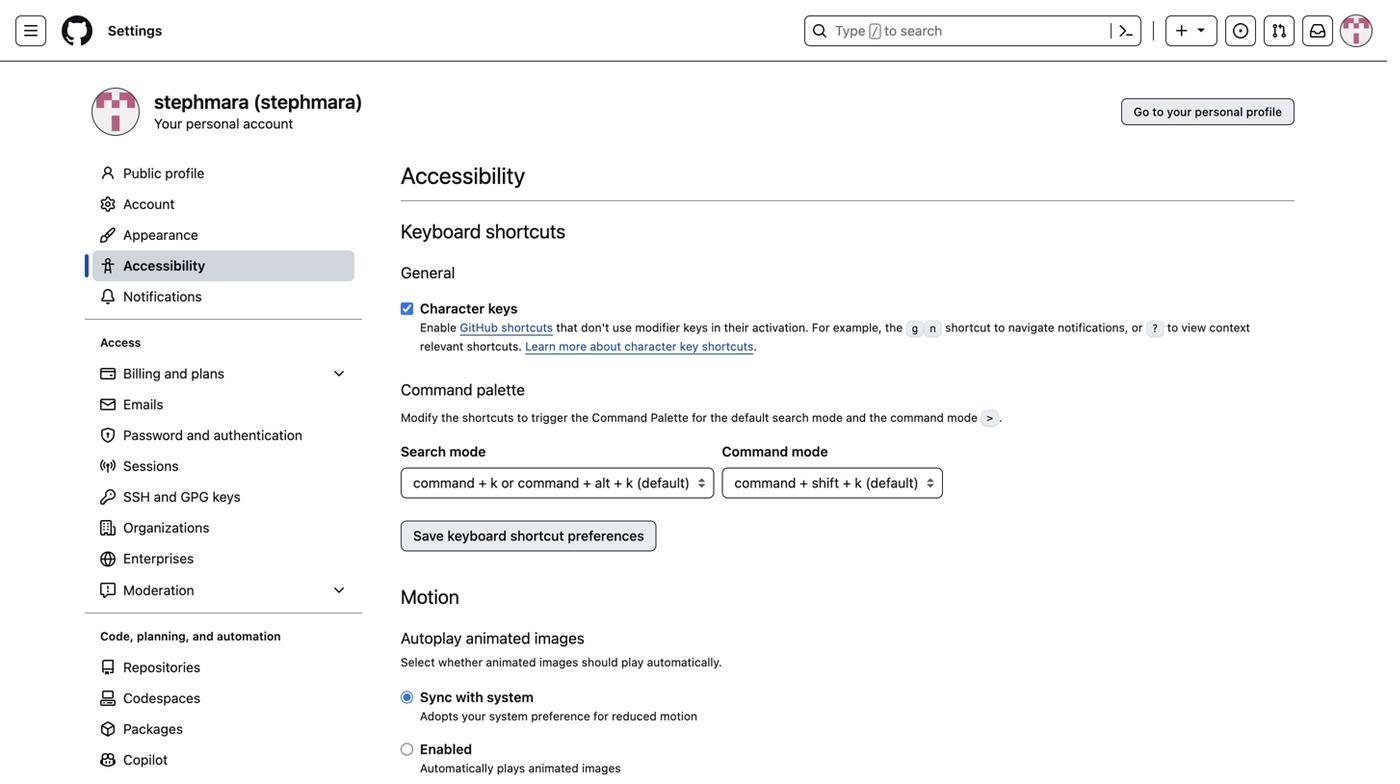 Task type: locate. For each thing, give the bounding box(es) containing it.
the inside enable github shortcuts that don't use modifier keys in their activation.         for example, the g
[[886, 321, 903, 334]]

access
[[100, 336, 141, 349]]

don't
[[581, 321, 610, 334]]

1 vertical spatial animated
[[486, 656, 536, 670]]

autoplay animated images element
[[401, 627, 1295, 784]]

repositories link
[[93, 652, 355, 683]]

0 vertical spatial system
[[487, 690, 534, 706]]

system for your
[[489, 710, 528, 723]]

animated right plays
[[529, 762, 579, 776]]

n shortcut to navigate notifications, or ?
[[930, 321, 1159, 335]]

preferences
[[568, 528, 644, 544]]

the
[[886, 321, 903, 334], [442, 411, 459, 424], [571, 411, 589, 424], [711, 411, 728, 424], [870, 411, 887, 424]]

account link
[[93, 189, 355, 220]]

your inside autoplay animated images element
[[462, 710, 486, 723]]

1 vertical spatial search
[[773, 411, 809, 424]]

general
[[401, 264, 455, 282]]

and left plans
[[164, 366, 188, 382]]

and down emails link
[[187, 427, 210, 443]]

shortcuts right keyboard
[[486, 220, 566, 242]]

keys up key
[[684, 321, 708, 334]]

public profile link
[[93, 158, 355, 189]]

palette
[[477, 381, 525, 399]]

planning,
[[137, 630, 190, 643]]

plans
[[191, 366, 225, 382]]

palette
[[651, 411, 689, 424]]

with
[[456, 690, 484, 706]]

organization image
[[100, 520, 116, 536]]

relevant
[[420, 340, 464, 353]]

accessibility image
[[100, 258, 116, 274]]

command palette image
[[1119, 23, 1134, 39]]

images down reduced
[[582, 762, 621, 776]]

images up select whether animated images should play automatically.
[[535, 630, 585, 648]]

2 vertical spatial animated
[[529, 762, 579, 776]]

1 horizontal spatial personal
[[1195, 105, 1244, 119]]

billing and plans button
[[93, 359, 355, 389]]

code, planning, and automation
[[100, 630, 281, 643]]

1 vertical spatial images
[[540, 656, 579, 670]]

command left palette
[[592, 411, 648, 424]]

plus image
[[1175, 23, 1190, 39]]

personal down the stephmara
[[186, 116, 240, 132]]

1 horizontal spatial shortcut
[[946, 321, 991, 334]]

0 vertical spatial .
[[754, 340, 757, 353]]

stephmara (stephmara) your personal account
[[154, 90, 363, 132]]

accessibility
[[401, 162, 526, 189], [123, 258, 205, 274]]

for
[[812, 321, 830, 334]]

search up command mode
[[773, 411, 809, 424]]

adopts
[[420, 710, 459, 723]]

accessibility up notifications
[[123, 258, 205, 274]]

personal
[[1195, 105, 1244, 119], [186, 116, 240, 132]]

repositories
[[123, 660, 201, 676]]

images for whether
[[540, 656, 579, 670]]

motion
[[401, 586, 459, 608]]

enterprises
[[123, 551, 194, 567]]

command up modify on the bottom left of the page
[[401, 381, 473, 399]]

that
[[556, 321, 578, 334]]

issue opened image
[[1234, 23, 1249, 39]]

0 horizontal spatial search
[[773, 411, 809, 424]]

2 horizontal spatial command
[[722, 444, 789, 460]]

2 vertical spatial command
[[722, 444, 789, 460]]

emails
[[123, 397, 164, 412]]

keys inside enable github shortcuts that don't use modifier keys in their activation.         for example, the g
[[684, 321, 708, 334]]

bell image
[[100, 289, 116, 305]]

and inside ssh and gpg keys link
[[154, 489, 177, 505]]

plays
[[497, 762, 525, 776]]

emails link
[[93, 389, 355, 420]]

system right 'with'
[[487, 690, 534, 706]]

. down activation.
[[754, 340, 757, 353]]

personal right go
[[1195, 105, 1244, 119]]

?
[[1152, 323, 1159, 335]]

shortcut inside n shortcut to navigate notifications, or ?
[[946, 321, 991, 334]]

0 horizontal spatial your
[[462, 710, 486, 723]]

password and authentication
[[123, 427, 303, 443]]

and inside 'billing and plans' dropdown button
[[164, 366, 188, 382]]

password
[[123, 427, 183, 443]]

1 vertical spatial .
[[999, 411, 1003, 424]]

1 vertical spatial keys
[[684, 321, 708, 334]]

enabled
[[420, 742, 472, 758]]

modifier
[[636, 321, 680, 334]]

and left the command
[[846, 411, 867, 424]]

0 vertical spatial accessibility
[[401, 162, 526, 189]]

save keyboard shortcut preferences button
[[401, 521, 657, 552]]

public profile
[[123, 165, 205, 181]]

keys up github shortcuts link
[[488, 301, 518, 317]]

use
[[613, 321, 632, 334]]

copilot link
[[93, 745, 355, 776]]

or
[[1132, 321, 1143, 334]]

for inside modify the shortcuts to trigger the command palette for the default search mode and the command mode > .
[[692, 411, 707, 424]]

key
[[680, 340, 699, 353]]

to left trigger
[[517, 411, 528, 424]]

to view context relevant shortcuts.
[[420, 321, 1251, 353]]

1 horizontal spatial .
[[999, 411, 1003, 424]]

keys inside ssh and gpg keys link
[[213, 489, 241, 505]]

1 horizontal spatial your
[[1168, 105, 1192, 119]]

animated down autoplay animated images
[[486, 656, 536, 670]]

more
[[559, 340, 587, 353]]

. right >
[[999, 411, 1003, 424]]

1 vertical spatial for
[[594, 710, 609, 723]]

0 vertical spatial search
[[901, 23, 943, 39]]

broadcast image
[[100, 459, 116, 474]]

0 vertical spatial profile
[[1247, 105, 1283, 119]]

2 vertical spatial keys
[[213, 489, 241, 505]]

mode
[[812, 411, 843, 424], [948, 411, 978, 424], [450, 444, 486, 460], [792, 444, 828, 460]]

shortcut
[[946, 321, 991, 334], [510, 528, 564, 544]]

for left reduced
[[594, 710, 609, 723]]

the right trigger
[[571, 411, 589, 424]]

1 vertical spatial system
[[489, 710, 528, 723]]

mail image
[[100, 397, 116, 412]]

shortcuts inside enable github shortcuts that don't use modifier keys in their activation.         for example, the g
[[501, 321, 553, 334]]

search right /
[[901, 23, 943, 39]]

keys
[[488, 301, 518, 317], [684, 321, 708, 334], [213, 489, 241, 505]]

moderation button
[[93, 575, 355, 606]]

command inside modify the shortcuts to trigger the command palette for the default search mode and the command mode > .
[[592, 411, 648, 424]]

their
[[724, 321, 749, 334]]

0 vertical spatial command
[[401, 381, 473, 399]]

type / to search
[[836, 23, 943, 39]]

. inside modify the shortcuts to trigger the command palette for the default search mode and the command mode > .
[[999, 411, 1003, 424]]

save keyboard shortcut preferences
[[413, 528, 644, 544]]

organizations link
[[93, 513, 355, 544]]

person image
[[100, 166, 116, 181]]

search
[[401, 444, 446, 460]]

automatically.
[[647, 656, 722, 670]]

shortcuts up learn
[[501, 321, 553, 334]]

(stephmara)
[[254, 90, 363, 113]]

default
[[731, 411, 769, 424]]

shield lock image
[[100, 428, 116, 443]]

profile right public
[[165, 165, 205, 181]]

gear image
[[100, 197, 116, 212]]

automation
[[217, 630, 281, 643]]

animated up 'whether'
[[466, 630, 531, 648]]

images left should
[[540, 656, 579, 670]]

your
[[1168, 105, 1192, 119], [462, 710, 486, 723]]

for right palette
[[692, 411, 707, 424]]

settings link
[[100, 15, 170, 46]]

to left the navigate
[[995, 321, 1006, 334]]

>
[[987, 413, 994, 425]]

shortcut right n
[[946, 321, 991, 334]]

globe image
[[100, 552, 116, 567]]

2 vertical spatial images
[[582, 762, 621, 776]]

your down sync with system
[[462, 710, 486, 723]]

search inside modify the shortcuts to trigger the command palette for the default search mode and the command mode > .
[[773, 411, 809, 424]]

code,
[[100, 630, 134, 643]]

git pull request image
[[1272, 23, 1288, 39]]

1 vertical spatial shortcut
[[510, 528, 564, 544]]

the left g
[[886, 321, 903, 334]]

search mode
[[401, 444, 486, 460]]

0 horizontal spatial keys
[[213, 489, 241, 505]]

1 vertical spatial your
[[462, 710, 486, 723]]

ssh and gpg keys link
[[93, 482, 355, 513]]

1 horizontal spatial keys
[[488, 301, 518, 317]]

access list
[[93, 359, 355, 606]]

and right ssh
[[154, 489, 177, 505]]

0 horizontal spatial shortcut
[[510, 528, 564, 544]]

0 horizontal spatial personal
[[186, 116, 240, 132]]

select
[[401, 656, 435, 670]]

profile down git pull request icon
[[1247, 105, 1283, 119]]

system down sync with system
[[489, 710, 528, 723]]

notifications image
[[1311, 23, 1326, 39]]

shortcut right keyboard
[[510, 528, 564, 544]]

1 horizontal spatial command
[[592, 411, 648, 424]]

learn
[[525, 340, 556, 353]]

to right the "?"
[[1168, 321, 1179, 334]]

1 horizontal spatial search
[[901, 23, 943, 39]]

0 horizontal spatial accessibility
[[123, 258, 205, 274]]

personal inside stephmara (stephmara) your personal account
[[186, 116, 240, 132]]

1 vertical spatial profile
[[165, 165, 205, 181]]

animated for plays
[[529, 762, 579, 776]]

1 vertical spatial command
[[592, 411, 648, 424]]

for
[[692, 411, 707, 424], [594, 710, 609, 723]]

enable github shortcuts that don't use modifier keys in their activation.         for example, the g
[[420, 321, 919, 335]]

and inside password and authentication 'link'
[[187, 427, 210, 443]]

0 vertical spatial images
[[535, 630, 585, 648]]

0 horizontal spatial for
[[594, 710, 609, 723]]

accessibility up keyboard shortcuts on the top left of the page
[[401, 162, 526, 189]]

autoplay animated images
[[401, 630, 585, 648]]

0 vertical spatial shortcut
[[946, 321, 991, 334]]

0 vertical spatial keys
[[488, 301, 518, 317]]

0 vertical spatial for
[[692, 411, 707, 424]]

0 horizontal spatial .
[[754, 340, 757, 353]]

1 vertical spatial accessibility
[[123, 258, 205, 274]]

0 horizontal spatial profile
[[165, 165, 205, 181]]

keys down sessions link
[[213, 489, 241, 505]]

command down 'default' in the bottom right of the page
[[722, 444, 789, 460]]

2 horizontal spatial keys
[[684, 321, 708, 334]]

keyboard
[[401, 220, 481, 242]]

sync with system
[[420, 690, 534, 706]]

your right go
[[1168, 105, 1192, 119]]

shortcuts down palette
[[462, 411, 514, 424]]

1 horizontal spatial for
[[692, 411, 707, 424]]

to
[[885, 23, 897, 39], [1153, 105, 1164, 119], [995, 321, 1006, 334], [1168, 321, 1179, 334], [517, 411, 528, 424]]

system for with
[[487, 690, 534, 706]]

0 horizontal spatial command
[[401, 381, 473, 399]]



Task type: describe. For each thing, give the bounding box(es) containing it.
public
[[123, 165, 162, 181]]

adopts your system preference for reduced motion
[[420, 710, 698, 723]]

preference
[[531, 710, 590, 723]]

appearance link
[[93, 220, 355, 251]]

images for plays
[[582, 762, 621, 776]]

about
[[590, 340, 622, 353]]

sync
[[420, 690, 452, 706]]

github shortcuts link
[[460, 321, 553, 334]]

homepage image
[[62, 15, 93, 46]]

authentication
[[214, 427, 303, 443]]

to right /
[[885, 23, 897, 39]]

and for authentication
[[187, 427, 210, 443]]

to inside modify the shortcuts to trigger the command palette for the default search mode and the command mode > .
[[517, 411, 528, 424]]

learn more about character key shortcuts link
[[525, 340, 754, 353]]

ssh
[[123, 489, 150, 505]]

paintbrush image
[[100, 227, 116, 243]]

personal for (stephmara)
[[186, 116, 240, 132]]

@stephmara image
[[93, 89, 139, 135]]

type
[[836, 23, 866, 39]]

billing
[[123, 366, 161, 382]]

in
[[712, 321, 721, 334]]

notifications,
[[1058, 321, 1129, 334]]

Enabled radio
[[401, 744, 413, 756]]

triangle down image
[[1194, 22, 1210, 37]]

packages link
[[93, 714, 355, 745]]

appearance
[[123, 227, 198, 243]]

command palette
[[401, 381, 525, 399]]

notifications
[[123, 289, 202, 305]]

copilot
[[123, 752, 168, 768]]

and up repositories "link"
[[193, 630, 214, 643]]

to right go
[[1153, 105, 1164, 119]]

github
[[460, 321, 498, 334]]

sessions
[[123, 458, 179, 474]]

sessions link
[[93, 451, 355, 482]]

play
[[622, 656, 644, 670]]

0 vertical spatial animated
[[466, 630, 531, 648]]

1 horizontal spatial profile
[[1247, 105, 1283, 119]]

and for gpg
[[154, 489, 177, 505]]

codespaces link
[[93, 683, 355, 714]]

command for command mode
[[722, 444, 789, 460]]

notifications link
[[93, 281, 355, 312]]

and for plans
[[164, 366, 188, 382]]

0 vertical spatial your
[[1168, 105, 1192, 119]]

moderation
[[123, 583, 194, 598]]

character
[[420, 301, 485, 317]]

modify the shortcuts to trigger the command palette for the default search mode and the command mode > .
[[401, 411, 1003, 425]]

/
[[872, 25, 879, 39]]

save
[[413, 528, 444, 544]]

keyboard
[[448, 528, 507, 544]]

codespaces image
[[100, 691, 116, 706]]

1 horizontal spatial accessibility
[[401, 162, 526, 189]]

for inside autoplay animated images element
[[594, 710, 609, 723]]

code, planning, and automation list
[[93, 652, 355, 784]]

activation.
[[753, 321, 809, 334]]

context
[[1210, 321, 1251, 334]]

modify
[[401, 411, 438, 424]]

command for command palette
[[401, 381, 473, 399]]

codespaces
[[123, 691, 201, 706]]

should
[[582, 656, 618, 670]]

to inside the to view context relevant shortcuts.
[[1168, 321, 1179, 334]]

go to your personal profile link
[[1122, 98, 1295, 125]]

autoplay
[[401, 630, 462, 648]]

billing and plans
[[123, 366, 225, 382]]

the left 'default' in the bottom right of the page
[[711, 411, 728, 424]]

settings
[[108, 23, 162, 39]]

copilot image
[[100, 753, 116, 768]]

select whether animated images should play automatically.
[[401, 656, 722, 670]]

character
[[625, 340, 677, 353]]

enterprises link
[[93, 544, 355, 575]]

key image
[[100, 490, 116, 505]]

go
[[1134, 105, 1150, 119]]

shortcuts down their on the right of page
[[702, 340, 754, 353]]

stephmara
[[154, 90, 249, 113]]

automatically
[[420, 762, 494, 776]]

accessibility link
[[93, 251, 355, 281]]

shortcuts inside modify the shortcuts to trigger the command palette for the default search mode and the command mode > .
[[462, 411, 514, 424]]

and inside modify the shortcuts to trigger the command palette for the default search mode and the command mode > .
[[846, 411, 867, 424]]

learn more about character key shortcuts .
[[525, 340, 757, 353]]

navigate
[[1009, 321, 1055, 334]]

Character keys checkbox
[[401, 303, 413, 315]]

package image
[[100, 722, 116, 737]]

example,
[[833, 321, 882, 334]]

your
[[154, 116, 182, 132]]

personal for to
[[1195, 105, 1244, 119]]

gpg
[[181, 489, 209, 505]]

shortcut inside save keyboard shortcut preferences button
[[510, 528, 564, 544]]

animated for whether
[[486, 656, 536, 670]]

repo image
[[100, 660, 116, 676]]

the down command palette
[[442, 411, 459, 424]]

reduced
[[612, 710, 657, 723]]

n
[[930, 323, 937, 335]]

account
[[123, 196, 175, 212]]

password and authentication link
[[93, 420, 355, 451]]

Sync with system radio
[[401, 692, 413, 704]]

shortcuts.
[[467, 340, 522, 353]]

whether
[[438, 656, 483, 670]]

command mode
[[722, 444, 828, 460]]

the left the command
[[870, 411, 887, 424]]

to inside n shortcut to navigate notifications, or ?
[[995, 321, 1006, 334]]

packages
[[123, 721, 183, 737]]

motion
[[660, 710, 698, 723]]

trigger
[[532, 411, 568, 424]]

go to your personal profile
[[1134, 105, 1283, 119]]

organizations
[[123, 520, 210, 536]]



Task type: vqa. For each thing, say whether or not it's contained in the screenshot.
check icon
no



